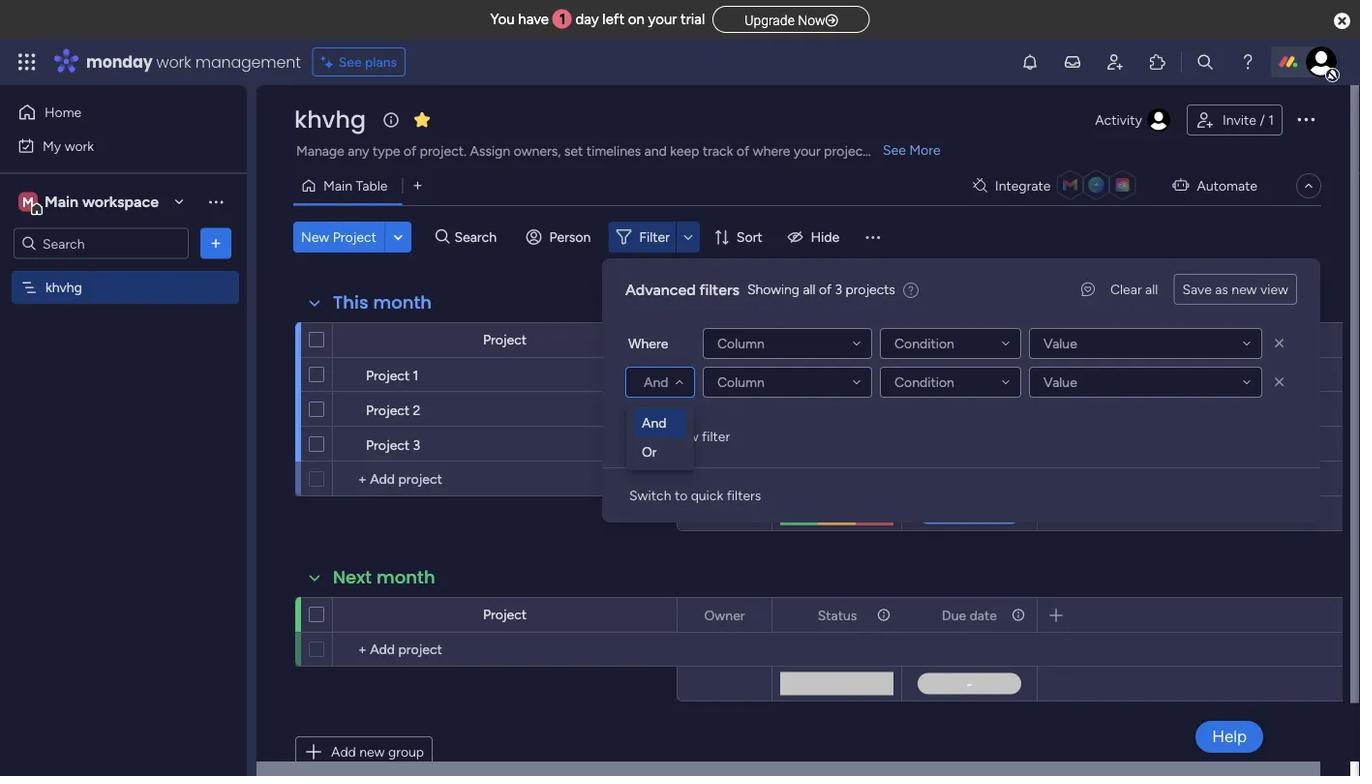 Task type: describe. For each thing, give the bounding box(es) containing it.
next
[[333, 565, 372, 590]]

upgrade
[[745, 12, 795, 28]]

advanced filters showing all of 3 projects
[[625, 280, 895, 299]]

Next month field
[[328, 565, 440, 591]]

gary orlando image
[[1306, 46, 1337, 77]]

add inside + add new filter button
[[645, 428, 670, 445]]

2 owner field from the top
[[699, 605, 750, 626]]

home button
[[12, 97, 208, 128]]

add inside add new group button
[[331, 744, 356, 760]]

khvhg field
[[289, 104, 371, 136]]

my
[[43, 137, 61, 154]]

workspace options image
[[206, 192, 226, 211]]

menu image
[[863, 228, 882, 247]]

project inside button
[[333, 229, 376, 245]]

day
[[575, 11, 599, 28]]

autopilot image
[[1173, 173, 1189, 197]]

v2 overdue deadline image
[[909, 366, 925, 385]]

invite
[[1223, 112, 1256, 128]]

help
[[1212, 727, 1247, 747]]

save as new view
[[1182, 281, 1289, 298]]

invite / 1 button
[[1187, 105, 1283, 136]]

1 vertical spatial 3
[[413, 437, 420, 453]]

column for remove sort image
[[717, 335, 765, 352]]

my work button
[[12, 130, 208, 161]]

notifications image
[[1020, 52, 1040, 72]]

manage any type of project. assign owners, set timelines and keep track of where your project stands.
[[296, 143, 914, 159]]

add view image
[[414, 179, 422, 193]]

select product image
[[17, 52, 37, 72]]

upgrade now link
[[713, 6, 870, 33]]

0 horizontal spatial 1
[[413, 367, 419, 383]]

management
[[195, 51, 301, 73]]

done
[[821, 401, 853, 418]]

0 horizontal spatial options image
[[206, 234, 226, 253]]

nov 15, 09:00 am
[[934, 368, 1036, 383]]

09:00
[[979, 368, 1014, 383]]

invite / 1
[[1223, 112, 1274, 128]]

advanced
[[625, 280, 696, 299]]

stands.
[[871, 143, 914, 159]]

month for next month
[[377, 565, 435, 590]]

where
[[628, 335, 668, 352]]

filter
[[639, 229, 670, 245]]

see plans
[[339, 54, 397, 70]]

and
[[644, 143, 667, 159]]

activity
[[1095, 112, 1142, 128]]

hide
[[811, 229, 840, 245]]

work for monday
[[156, 51, 191, 73]]

hide button
[[780, 222, 851, 253]]

/
[[1260, 112, 1265, 128]]

plans
[[365, 54, 397, 70]]

14
[[976, 402, 989, 417]]

due date for second due date field
[[942, 607, 997, 623]]

nov for 2
[[950, 402, 973, 417]]

add new group button
[[295, 737, 433, 768]]

apps image
[[1148, 52, 1168, 72]]

0 horizontal spatial new
[[359, 744, 385, 760]]

main table button
[[293, 170, 402, 201]]

+ add new filter button
[[625, 421, 738, 452]]

project 2
[[366, 402, 421, 418]]

showing
[[747, 281, 800, 298]]

see plans button
[[312, 47, 406, 76]]

view
[[1261, 281, 1289, 298]]

1 + add project text field from the top
[[343, 468, 668, 491]]

0 vertical spatial options image
[[1294, 107, 1318, 130]]

0 vertical spatial filters
[[700, 280, 740, 299]]

due date for second due date field from the bottom
[[942, 332, 997, 349]]

workspace selection element
[[18, 190, 162, 215]]

all inside button
[[1145, 281, 1158, 298]]

filters inside switch to quick filters button
[[727, 487, 761, 504]]

sort button
[[706, 222, 774, 253]]

group
[[388, 744, 424, 760]]

0 vertical spatial on
[[628, 11, 645, 28]]

clear
[[1110, 281, 1142, 298]]

condition for remove sort icon
[[895, 374, 954, 391]]

my work
[[43, 137, 94, 154]]

set
[[564, 143, 583, 159]]

activity button
[[1087, 105, 1179, 136]]

condition for remove sort image
[[895, 335, 954, 352]]

as
[[1215, 281, 1228, 298]]

remove sort image
[[1270, 373, 1290, 392]]

1 due date field from the top
[[937, 330, 1002, 351]]

next month
[[333, 565, 435, 590]]

keep
[[670, 143, 699, 159]]

nov for 1
[[934, 368, 958, 383]]

track
[[703, 143, 733, 159]]

more
[[909, 142, 941, 158]]

m
[[22, 194, 34, 210]]

you have 1 day left on your trial
[[490, 11, 705, 28]]

angle down image
[[394, 230, 403, 244]]

month for this month
[[373, 290, 432, 315]]

owners,
[[514, 143, 561, 159]]

new project
[[301, 229, 376, 245]]

quick
[[691, 487, 723, 504]]

working on it
[[797, 367, 877, 384]]

new for view
[[1232, 281, 1257, 298]]

remove sort image
[[1270, 334, 1290, 353]]

filter
[[702, 428, 730, 445]]

integrate
[[995, 178, 1051, 194]]

column for remove sort icon
[[717, 374, 765, 391]]

arrow down image
[[677, 226, 700, 249]]

workspace
[[82, 193, 159, 211]]

switch
[[629, 487, 671, 504]]

This month field
[[328, 290, 437, 316]]

add new group
[[331, 744, 424, 760]]

see more
[[883, 142, 941, 158]]

manage
[[296, 143, 344, 159]]

projects
[[846, 281, 895, 298]]

due for second due date field from the bottom
[[942, 332, 966, 349]]

to
[[675, 487, 688, 504]]

save as new view button
[[1174, 274, 1297, 305]]

dapulse rightstroke image
[[825, 13, 838, 28]]

person
[[549, 229, 591, 245]]

project.
[[420, 143, 467, 159]]

monday
[[86, 51, 153, 73]]

main table
[[323, 178, 388, 194]]

have
[[518, 11, 549, 28]]

you
[[490, 11, 515, 28]]

value for remove sort image
[[1044, 335, 1077, 352]]

nov 14
[[950, 402, 989, 417]]



Task type: locate. For each thing, give the bounding box(es) containing it.
1 for have
[[560, 11, 566, 28]]

0 horizontal spatial all
[[803, 281, 816, 298]]

2
[[413, 402, 421, 418]]

3 inside advanced filters showing all of 3 projects
[[835, 281, 842, 298]]

1 horizontal spatial see
[[883, 142, 906, 158]]

value for remove sort icon
[[1044, 374, 1077, 391]]

column information image
[[876, 333, 892, 348], [1011, 333, 1026, 348], [876, 607, 892, 623], [1011, 607, 1026, 623]]

0 horizontal spatial of
[[404, 143, 416, 159]]

upgrade now
[[745, 12, 825, 28]]

due
[[942, 332, 966, 349], [942, 607, 966, 623]]

help image
[[1238, 52, 1258, 72]]

2 horizontal spatial new
[[1232, 281, 1257, 298]]

Search in workspace field
[[41, 232, 162, 255]]

home
[[45, 104, 82, 121]]

month inside next month field
[[377, 565, 435, 590]]

+ Add project text field
[[343, 468, 668, 491], [343, 638, 668, 661]]

this
[[333, 290, 368, 315]]

learn more image
[[903, 281, 919, 300]]

1 date from the top
[[970, 332, 997, 349]]

0 vertical spatial month
[[373, 290, 432, 315]]

project
[[824, 143, 868, 159]]

month
[[373, 290, 432, 315], [377, 565, 435, 590]]

now
[[798, 12, 825, 28]]

1 vertical spatial date
[[970, 607, 997, 623]]

filters right quick at the right bottom of the page
[[727, 487, 761, 504]]

0 horizontal spatial work
[[65, 137, 94, 154]]

2 column from the top
[[717, 374, 765, 391]]

khvhg list box
[[0, 267, 247, 565]]

work for my
[[65, 137, 94, 154]]

switch to quick filters button
[[622, 480, 769, 511]]

1 vertical spatial month
[[377, 565, 435, 590]]

of
[[404, 143, 416, 159], [737, 143, 749, 159], [819, 281, 832, 298]]

0 vertical spatial value
[[1044, 335, 1077, 352]]

0 vertical spatial khvhg
[[294, 104, 366, 136]]

+
[[633, 428, 642, 445]]

new project button
[[293, 222, 384, 253]]

1 horizontal spatial add
[[645, 428, 670, 445]]

1 vertical spatial status field
[[813, 605, 862, 626]]

0 vertical spatial + add project text field
[[343, 468, 668, 491]]

on left it
[[850, 367, 866, 384]]

1 vertical spatial your
[[794, 143, 821, 159]]

1 value from the top
[[1044, 335, 1077, 352]]

0 horizontal spatial main
[[45, 193, 78, 211]]

1 vertical spatial see
[[883, 142, 906, 158]]

see left plans
[[339, 54, 362, 70]]

0 vertical spatial your
[[648, 11, 677, 28]]

sort
[[737, 229, 763, 245]]

1 vertical spatial due
[[942, 607, 966, 623]]

1 due date from the top
[[942, 332, 997, 349]]

1 vertical spatial on
[[850, 367, 866, 384]]

on right left
[[628, 11, 645, 28]]

automate
[[1197, 178, 1258, 194]]

working
[[797, 367, 847, 384]]

1 up the 2
[[413, 367, 419, 383]]

clear all button
[[1103, 274, 1166, 305]]

2 all from the left
[[1145, 281, 1158, 298]]

status field for next month
[[813, 605, 862, 626]]

1 horizontal spatial work
[[156, 51, 191, 73]]

v2 search image
[[436, 226, 450, 248]]

1 vertical spatial options image
[[206, 234, 226, 253]]

main workspace
[[45, 193, 159, 211]]

work right my
[[65, 137, 94, 154]]

0 vertical spatial work
[[156, 51, 191, 73]]

new
[[1232, 281, 1257, 298], [673, 428, 699, 445], [359, 744, 385, 760]]

am
[[1017, 368, 1036, 383]]

0 horizontal spatial add
[[331, 744, 356, 760]]

0 vertical spatial due date field
[[937, 330, 1002, 351]]

see for see plans
[[339, 54, 362, 70]]

condition
[[895, 335, 954, 352], [895, 374, 954, 391]]

3 left projects
[[835, 281, 842, 298]]

1 horizontal spatial main
[[323, 178, 352, 194]]

remove from favorites image
[[412, 110, 432, 129]]

1
[[560, 11, 566, 28], [1268, 112, 1274, 128], [413, 367, 419, 383]]

month right the next
[[377, 565, 435, 590]]

1 horizontal spatial 1
[[560, 11, 566, 28]]

v2 user feedback image
[[1081, 279, 1095, 300]]

show board description image
[[380, 110, 403, 130]]

2 due date from the top
[[942, 607, 997, 623]]

3 down the 2
[[413, 437, 420, 453]]

column down advanced filters showing all of 3 projects
[[717, 335, 765, 352]]

workspace image
[[18, 191, 38, 212]]

owner for 1st owner field from the top of the page
[[704, 332, 745, 349]]

main for main table
[[323, 178, 352, 194]]

add
[[645, 428, 670, 445], [331, 744, 356, 760]]

2 due date field from the top
[[937, 605, 1002, 626]]

main left the 'table'
[[323, 178, 352, 194]]

0 vertical spatial 3
[[835, 281, 842, 298]]

0 vertical spatial column
[[717, 335, 765, 352]]

0 vertical spatial date
[[970, 332, 997, 349]]

2 due from the top
[[942, 607, 966, 623]]

2 status field from the top
[[813, 605, 862, 626]]

see inside "link"
[[883, 142, 906, 158]]

assign
[[470, 143, 510, 159]]

collapse board header image
[[1301, 178, 1317, 194]]

dapulse close image
[[1334, 11, 1351, 31]]

condition up v2 done deadline icon
[[895, 374, 954, 391]]

15,
[[961, 368, 976, 383]]

0 horizontal spatial 3
[[413, 437, 420, 453]]

0 vertical spatial and
[[644, 374, 668, 391]]

Due date field
[[937, 330, 1002, 351], [937, 605, 1002, 626]]

option
[[0, 270, 247, 274]]

khvhg inside list box
[[46, 279, 82, 296]]

0 vertical spatial new
[[1232, 281, 1257, 298]]

khvhg down search in workspace field in the left top of the page
[[46, 279, 82, 296]]

clear all
[[1110, 281, 1158, 298]]

and right +
[[642, 415, 667, 431]]

1 right /
[[1268, 112, 1274, 128]]

1 status field from the top
[[813, 330, 862, 351]]

Search field
[[450, 224, 508, 251]]

work right monday
[[156, 51, 191, 73]]

see more link
[[881, 140, 943, 160]]

2 value from the top
[[1044, 374, 1077, 391]]

of right track
[[737, 143, 749, 159]]

0 vertical spatial status
[[818, 332, 857, 349]]

1 vertical spatial owner field
[[699, 605, 750, 626]]

or
[[642, 444, 657, 460]]

2 owner from the top
[[704, 607, 745, 623]]

0 vertical spatial add
[[645, 428, 670, 445]]

this month
[[333, 290, 432, 315]]

and down "where"
[[644, 374, 668, 391]]

person button
[[518, 222, 603, 253]]

project 3
[[366, 437, 420, 453]]

1 left day
[[560, 11, 566, 28]]

1 owner from the top
[[704, 332, 745, 349]]

see for see more
[[883, 142, 906, 158]]

1 horizontal spatial all
[[1145, 281, 1158, 298]]

help button
[[1196, 721, 1263, 753]]

status field for this month
[[813, 330, 862, 351]]

owner
[[704, 332, 745, 349], [704, 607, 745, 623]]

1 vertical spatial nov
[[950, 402, 973, 417]]

0 vertical spatial owner
[[704, 332, 745, 349]]

1 due from the top
[[942, 332, 966, 349]]

1 vertical spatial owner
[[704, 607, 745, 623]]

all right clear
[[1145, 281, 1158, 298]]

1 inside button
[[1268, 112, 1274, 128]]

0 vertical spatial 1
[[560, 11, 566, 28]]

your right where
[[794, 143, 821, 159]]

work
[[156, 51, 191, 73], [65, 137, 94, 154]]

new for filter
[[673, 428, 699, 445]]

main for main workspace
[[45, 193, 78, 211]]

status
[[818, 332, 857, 349], [818, 607, 857, 623]]

status for next month
[[818, 607, 857, 623]]

your left trial at the right top of page
[[648, 11, 677, 28]]

column
[[717, 335, 765, 352], [717, 374, 765, 391]]

1 owner field from the top
[[699, 330, 750, 351]]

timelines
[[586, 143, 641, 159]]

any
[[348, 143, 369, 159]]

value
[[1044, 335, 1077, 352], [1044, 374, 1077, 391]]

add left group
[[331, 744, 356, 760]]

2 + add project text field from the top
[[343, 638, 668, 661]]

new
[[301, 229, 329, 245]]

of left projects
[[819, 281, 832, 298]]

0 horizontal spatial see
[[339, 54, 362, 70]]

date
[[970, 332, 997, 349], [970, 607, 997, 623]]

new left group
[[359, 744, 385, 760]]

2 horizontal spatial 1
[[1268, 112, 1274, 128]]

table
[[356, 178, 388, 194]]

3
[[835, 281, 842, 298], [413, 437, 420, 453]]

2 date from the top
[[970, 607, 997, 623]]

owner for 2nd owner field
[[704, 607, 745, 623]]

2 condition from the top
[[895, 374, 954, 391]]

1 vertical spatial column
[[717, 374, 765, 391]]

1 vertical spatial due date field
[[937, 605, 1002, 626]]

1 condition from the top
[[895, 335, 954, 352]]

all right showing
[[803, 281, 816, 298]]

trial
[[681, 11, 705, 28]]

1 column from the top
[[717, 335, 765, 352]]

1 vertical spatial condition
[[895, 374, 954, 391]]

see left more
[[883, 142, 906, 158]]

add right +
[[645, 428, 670, 445]]

month inside "this month" field
[[373, 290, 432, 315]]

main right workspace image
[[45, 193, 78, 211]]

khvhg
[[294, 104, 366, 136], [46, 279, 82, 296]]

2 horizontal spatial of
[[819, 281, 832, 298]]

1 vertical spatial filters
[[727, 487, 761, 504]]

1 for /
[[1268, 112, 1274, 128]]

save
[[1182, 281, 1212, 298]]

options image right /
[[1294, 107, 1318, 130]]

main inside button
[[323, 178, 352, 194]]

0 vertical spatial owner field
[[699, 330, 750, 351]]

khvhg up manage
[[294, 104, 366, 136]]

1 horizontal spatial on
[[850, 367, 866, 384]]

see inside button
[[339, 54, 362, 70]]

0 horizontal spatial your
[[648, 11, 677, 28]]

1 vertical spatial new
[[673, 428, 699, 445]]

0 horizontal spatial on
[[628, 11, 645, 28]]

all inside advanced filters showing all of 3 projects
[[803, 281, 816, 298]]

monday work management
[[86, 51, 301, 73]]

inbox image
[[1063, 52, 1082, 72]]

0 vertical spatial nov
[[934, 368, 958, 383]]

1 vertical spatial + add project text field
[[343, 638, 668, 661]]

Status field
[[813, 330, 862, 351], [813, 605, 862, 626]]

1 horizontal spatial options image
[[1294, 107, 1318, 130]]

invite members image
[[1106, 52, 1125, 72]]

2 vertical spatial new
[[359, 744, 385, 760]]

type
[[373, 143, 400, 159]]

project 1
[[366, 367, 419, 383]]

work inside button
[[65, 137, 94, 154]]

0 vertical spatial status field
[[813, 330, 862, 351]]

month right "this"
[[373, 290, 432, 315]]

dapulse integrations image
[[973, 179, 987, 193]]

2 status from the top
[[818, 607, 857, 623]]

status for this month
[[818, 332, 857, 349]]

0 vertical spatial see
[[339, 54, 362, 70]]

0 vertical spatial due
[[942, 332, 966, 349]]

1 horizontal spatial your
[[794, 143, 821, 159]]

1 vertical spatial and
[[642, 415, 667, 431]]

0 horizontal spatial khvhg
[[46, 279, 82, 296]]

1 vertical spatial due date
[[942, 607, 997, 623]]

and
[[644, 374, 668, 391], [642, 415, 667, 431]]

new right as
[[1232, 281, 1257, 298]]

1 vertical spatial value
[[1044, 374, 1077, 391]]

search everything image
[[1196, 52, 1215, 72]]

due for second due date field
[[942, 607, 966, 623]]

your
[[648, 11, 677, 28], [794, 143, 821, 159]]

0 vertical spatial due date
[[942, 332, 997, 349]]

see
[[339, 54, 362, 70], [883, 142, 906, 158]]

nov left 14
[[950, 402, 973, 417]]

2 vertical spatial 1
[[413, 367, 419, 383]]

1 vertical spatial add
[[331, 744, 356, 760]]

1 horizontal spatial 3
[[835, 281, 842, 298]]

1 status from the top
[[818, 332, 857, 349]]

1 vertical spatial status
[[818, 607, 857, 623]]

left
[[602, 11, 624, 28]]

v2 done deadline image
[[909, 400, 925, 419]]

options image
[[1294, 107, 1318, 130], [206, 234, 226, 253]]

1 horizontal spatial of
[[737, 143, 749, 159]]

1 vertical spatial 1
[[1268, 112, 1274, 128]]

switch to quick filters
[[629, 487, 761, 504]]

0 vertical spatial condition
[[895, 335, 954, 352]]

of right the type
[[404, 143, 416, 159]]

1 vertical spatial work
[[65, 137, 94, 154]]

1 horizontal spatial new
[[673, 428, 699, 445]]

condition up v2 overdue deadline icon
[[895, 335, 954, 352]]

1 vertical spatial khvhg
[[46, 279, 82, 296]]

filters left showing
[[700, 280, 740, 299]]

main
[[323, 178, 352, 194], [45, 193, 78, 211]]

1 horizontal spatial khvhg
[[294, 104, 366, 136]]

main inside workspace selection element
[[45, 193, 78, 211]]

options image down workspace options icon
[[206, 234, 226, 253]]

of inside advanced filters showing all of 3 projects
[[819, 281, 832, 298]]

due date
[[942, 332, 997, 349], [942, 607, 997, 623]]

nov left 15,
[[934, 368, 958, 383]]

1 all from the left
[[803, 281, 816, 298]]

where
[[753, 143, 790, 159]]

column up filter
[[717, 374, 765, 391]]

filter button
[[608, 222, 700, 253]]

new left filter
[[673, 428, 699, 445]]

Owner field
[[699, 330, 750, 351], [699, 605, 750, 626]]



Task type: vqa. For each thing, say whether or not it's contained in the screenshot.
the bottom Language
no



